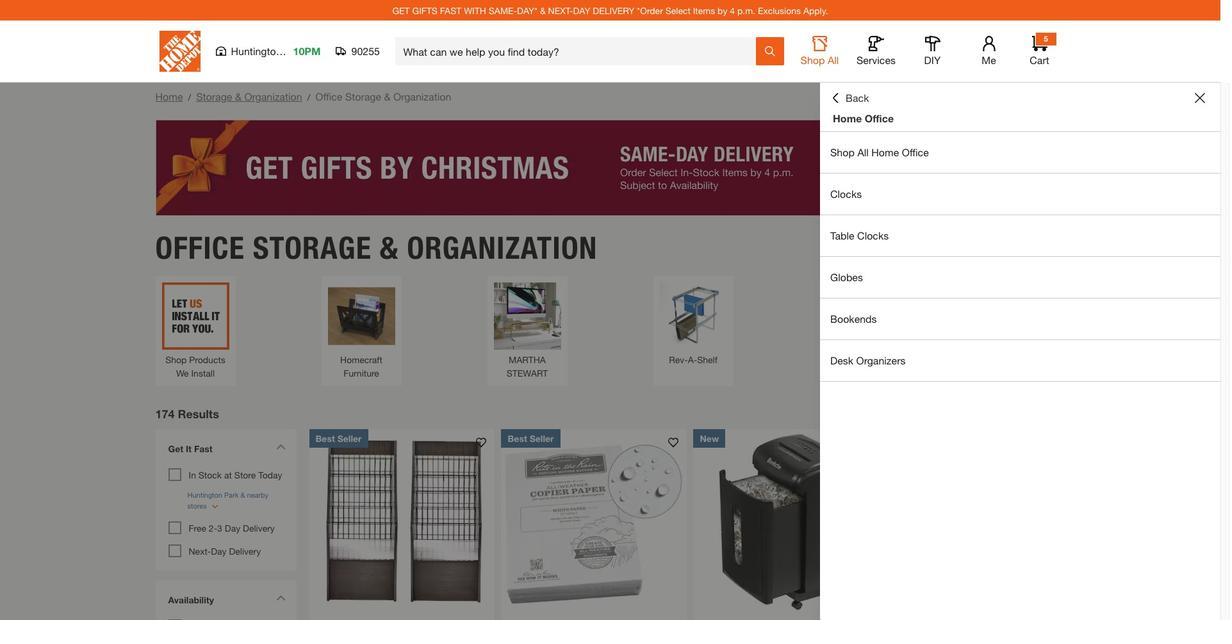 Task type: describe. For each thing, give the bounding box(es) containing it.
get
[[392, 5, 410, 16]]

1 vertical spatial delivery
[[229, 546, 261, 557]]

shop products we install image
[[162, 282, 229, 350]]

get gifts fast with same-day* & next-day delivery *order select items by 4 p.m. exclusions apply.
[[392, 5, 828, 16]]

we
[[176, 368, 189, 378]]

174 results
[[155, 407, 219, 421]]

free
[[189, 523, 206, 533]]

availability
[[168, 594, 214, 605]]

me
[[982, 54, 996, 66]]

fast
[[194, 443, 213, 454]]

all-weather 8-1/2 in. x 11 in. 20 lbs. bulk copier paper, white (500-sheet pack) image
[[501, 429, 687, 615]]

menu containing shop all home office
[[820, 132, 1221, 382]]

martha stewart
[[507, 354, 548, 378]]

a-
[[688, 354, 697, 365]]

shop for shop all home office
[[830, 146, 855, 158]]

office supplies image
[[992, 282, 1059, 350]]

home inside "menu"
[[872, 146, 899, 158]]

homecraft
[[340, 354, 383, 365]]

martha
[[509, 354, 546, 365]]

next-
[[548, 5, 573, 16]]

in
[[189, 469, 196, 480]]

next-
[[189, 546, 211, 557]]

cart
[[1030, 54, 1049, 66]]

bookends link
[[820, 299, 1221, 340]]

me button
[[969, 36, 1010, 67]]

services button
[[856, 36, 897, 67]]

feedback link image
[[1213, 217, 1230, 286]]

store
[[234, 469, 256, 480]]

desk organizers link
[[820, 340, 1221, 381]]

shop all
[[801, 54, 839, 66]]

rev-a-shelf link
[[660, 282, 727, 366]]

products
[[189, 354, 225, 365]]

items
[[693, 5, 715, 16]]

with
[[464, 5, 486, 16]]

What can we help you find today? search field
[[403, 38, 755, 65]]

shop all home office link
[[820, 132, 1221, 173]]

stewart
[[507, 368, 548, 378]]

home for home / storage & organization / office storage & organization
[[155, 90, 183, 103]]

home for home office
[[833, 112, 862, 124]]

10pm
[[293, 45, 321, 57]]

table
[[830, 229, 855, 242]]

0 vertical spatial delivery
[[243, 523, 275, 533]]

storage & organization link
[[196, 90, 302, 103]]

next-day delivery link
[[189, 546, 261, 557]]

best seller for all-weather 8-1/2 in. x 11 in. 20 lbs. bulk copier paper, white (500-sheet pack) image
[[508, 433, 554, 444]]

174
[[155, 407, 175, 421]]

1 vertical spatial day
[[211, 546, 227, 557]]

martha stewart link
[[494, 282, 561, 380]]

home office
[[833, 112, 894, 124]]

rev-a-shelf
[[669, 354, 718, 365]]

p.m.
[[738, 5, 756, 16]]

homecraft furniture link
[[328, 282, 395, 380]]

rev-
[[669, 354, 688, 365]]

90255 button
[[336, 45, 380, 58]]

5
[[1044, 34, 1048, 44]]

seller for all-weather 8-1/2 in. x 11 in. 20 lbs. bulk copier paper, white (500-sheet pack) image
[[530, 433, 554, 444]]

services
[[857, 54, 896, 66]]

90255
[[351, 45, 380, 57]]

install
[[191, 368, 215, 378]]

clocks inside table clocks link
[[857, 229, 889, 242]]

get
[[168, 443, 183, 454]]

best for all-weather 8-1/2 in. x 11 in. 20 lbs. bulk copier paper, white (500-sheet pack) image
[[508, 433, 527, 444]]

wall
[[832, 354, 848, 365]]

cart 5
[[1030, 34, 1049, 66]]

globes
[[830, 271, 863, 283]]

new
[[700, 433, 719, 444]]

desk
[[830, 354, 854, 367]]

1 / from the left
[[188, 92, 191, 103]]

huntington park
[[231, 45, 305, 57]]

wall mounted image
[[826, 282, 893, 350]]

fast
[[440, 5, 462, 16]]

clocks inside clocks link
[[830, 188, 862, 200]]

day*
[[517, 5, 538, 16]]

it
[[186, 443, 192, 454]]



Task type: locate. For each thing, give the bounding box(es) containing it.
diy button
[[912, 36, 953, 67]]

day
[[225, 523, 240, 533], [211, 546, 227, 557]]

wall mounted
[[832, 354, 887, 365]]

all inside shop all button
[[828, 54, 839, 66]]

organizers
[[856, 354, 906, 367]]

0 vertical spatial all
[[828, 54, 839, 66]]

0 horizontal spatial /
[[188, 92, 191, 103]]

in stock at store today
[[189, 469, 282, 480]]

wooden free standing 6-tier display literature brochure magazine rack in black (2-pack) image
[[309, 429, 495, 615]]

shop inside "menu"
[[830, 146, 855, 158]]

shop down apply.
[[801, 54, 825, 66]]

free 2-3 day delivery
[[189, 523, 275, 533]]

sponsored banner image
[[155, 120, 1065, 216]]

0 horizontal spatial home
[[155, 90, 183, 103]]

bookends
[[830, 313, 877, 325]]

shop for shop products we install
[[165, 354, 187, 365]]

delivery
[[243, 523, 275, 533], [229, 546, 261, 557]]

homecraft furniture image
[[328, 282, 395, 350]]

2 horizontal spatial home
[[872, 146, 899, 158]]

day right 3
[[225, 523, 240, 533]]

results
[[178, 407, 219, 421]]

day down 3
[[211, 546, 227, 557]]

shop inside shop products we install
[[165, 354, 187, 365]]

menu
[[820, 132, 1221, 382]]

shop inside button
[[801, 54, 825, 66]]

shop products we install
[[165, 354, 225, 378]]

2-
[[209, 523, 217, 533]]

&
[[540, 5, 546, 16], [235, 90, 242, 103], [384, 90, 391, 103], [380, 229, 399, 266]]

office
[[315, 90, 342, 103], [865, 112, 894, 124], [902, 146, 929, 158], [155, 229, 245, 266]]

today
[[258, 469, 282, 480]]

mounted
[[851, 354, 887, 365]]

office storage & organization
[[155, 229, 598, 266]]

0 vertical spatial home
[[155, 90, 183, 103]]

2 / from the left
[[307, 92, 310, 103]]

shop for shop all
[[801, 54, 825, 66]]

martha stewart image
[[494, 282, 561, 350]]

park
[[285, 45, 305, 57]]

all
[[828, 54, 839, 66], [858, 146, 869, 158]]

clocks
[[830, 188, 862, 200], [857, 229, 889, 242]]

office inside "menu"
[[902, 146, 929, 158]]

*order
[[637, 5, 663, 16]]

1 horizontal spatial seller
[[530, 433, 554, 444]]

exclusions
[[758, 5, 801, 16]]

stock
[[199, 469, 222, 480]]

in stock at store today link
[[189, 469, 282, 480]]

furniture
[[344, 368, 379, 378]]

/
[[188, 92, 191, 103], [307, 92, 310, 103]]

delivery right 3
[[243, 523, 275, 533]]

2 best seller from the left
[[508, 433, 554, 444]]

home
[[155, 90, 183, 103], [833, 112, 862, 124], [872, 146, 899, 158]]

30 l/7.9 gal. paper shredder cross cut document shredder for credit card/cd/junk mail shredder for office home image
[[694, 429, 879, 615]]

best seller for wooden free standing 6-tier display literature brochure magazine rack in black (2-pack) image
[[316, 433, 362, 444]]

all for shop all
[[828, 54, 839, 66]]

2 vertical spatial home
[[872, 146, 899, 158]]

wall mounted link
[[826, 282, 893, 366]]

the home depot logo image
[[159, 31, 200, 72]]

4
[[730, 5, 735, 16]]

all inside shop all home office link
[[858, 146, 869, 158]]

0 horizontal spatial seller
[[338, 433, 362, 444]]

storage
[[196, 90, 232, 103], [345, 90, 381, 103], [253, 229, 372, 266]]

all for shop all home office
[[858, 146, 869, 158]]

home / storage & organization / office storage & organization
[[155, 90, 451, 103]]

1 vertical spatial home
[[833, 112, 862, 124]]

home link
[[155, 90, 183, 103]]

1 vertical spatial clocks
[[857, 229, 889, 242]]

delivery
[[593, 5, 635, 16]]

homecraft furniture
[[340, 354, 383, 378]]

all up back button
[[828, 54, 839, 66]]

clocks up table at top
[[830, 188, 862, 200]]

1 seller from the left
[[338, 433, 362, 444]]

gifts
[[412, 5, 438, 16]]

seller for wooden free standing 6-tier display literature brochure magazine rack in black (2-pack) image
[[338, 433, 362, 444]]

shelf
[[697, 354, 718, 365]]

0 horizontal spatial all
[[828, 54, 839, 66]]

best seller
[[316, 433, 362, 444], [508, 433, 554, 444]]

shop all button
[[799, 36, 840, 67]]

/ right home link
[[188, 92, 191, 103]]

seller
[[338, 433, 362, 444], [530, 433, 554, 444]]

0 vertical spatial day
[[225, 523, 240, 533]]

same-
[[489, 5, 517, 16]]

home down home office
[[872, 146, 899, 158]]

1 horizontal spatial best seller
[[508, 433, 554, 444]]

huntington
[[231, 45, 282, 57]]

1 horizontal spatial shop
[[801, 54, 825, 66]]

1 horizontal spatial all
[[858, 146, 869, 158]]

back
[[846, 92, 869, 104]]

2 best from the left
[[508, 433, 527, 444]]

table clocks link
[[820, 215, 1221, 256]]

get it fast link
[[162, 435, 290, 465]]

shop all home office
[[830, 146, 929, 158]]

at
[[224, 469, 232, 480]]

2 vertical spatial shop
[[165, 354, 187, 365]]

select
[[666, 5, 691, 16]]

best
[[316, 433, 335, 444], [508, 433, 527, 444]]

apply.
[[804, 5, 828, 16]]

shop down home office
[[830, 146, 855, 158]]

organization
[[244, 90, 302, 103], [394, 90, 451, 103], [407, 229, 598, 266]]

best for wooden free standing 6-tier display literature brochure magazine rack in black (2-pack) image
[[316, 433, 335, 444]]

clocks right table at top
[[857, 229, 889, 242]]

0 vertical spatial clocks
[[830, 188, 862, 200]]

availability link
[[162, 587, 290, 616]]

1 best seller from the left
[[316, 433, 362, 444]]

0 horizontal spatial shop
[[165, 354, 187, 365]]

shop
[[801, 54, 825, 66], [830, 146, 855, 158], [165, 354, 187, 365]]

shop products we install link
[[162, 282, 229, 380]]

back button
[[830, 92, 869, 104]]

0 vertical spatial shop
[[801, 54, 825, 66]]

home down back button
[[833, 112, 862, 124]]

1 horizontal spatial home
[[833, 112, 862, 124]]

1 vertical spatial all
[[858, 146, 869, 158]]

1 horizontal spatial /
[[307, 92, 310, 103]]

2 seller from the left
[[530, 433, 554, 444]]

delivery down free 2-3 day delivery
[[229, 546, 261, 557]]

rev a shelf image
[[660, 282, 727, 350]]

table clocks
[[830, 229, 889, 242]]

all down home office
[[858, 146, 869, 158]]

globes link
[[820, 257, 1221, 298]]

drawer close image
[[1195, 93, 1205, 103]]

1 best from the left
[[316, 433, 335, 444]]

/ down 10pm
[[307, 92, 310, 103]]

3
[[217, 523, 222, 533]]

1 horizontal spatial best
[[508, 433, 527, 444]]

diy
[[924, 54, 941, 66]]

desk organizers
[[830, 354, 906, 367]]

home down the home depot logo at the top left of page
[[155, 90, 183, 103]]

0 horizontal spatial best
[[316, 433, 335, 444]]

shop up 'we'
[[165, 354, 187, 365]]

next-day delivery
[[189, 546, 261, 557]]

by
[[718, 5, 728, 16]]

1 vertical spatial shop
[[830, 146, 855, 158]]

day
[[573, 5, 590, 16]]

2 horizontal spatial shop
[[830, 146, 855, 158]]

get it fast
[[168, 443, 213, 454]]

0 horizontal spatial best seller
[[316, 433, 362, 444]]

clocks link
[[820, 174, 1221, 215]]

free 2-3 day delivery link
[[189, 523, 275, 533]]



Task type: vqa. For each thing, say whether or not it's contained in the screenshot.
Delivery
yes



